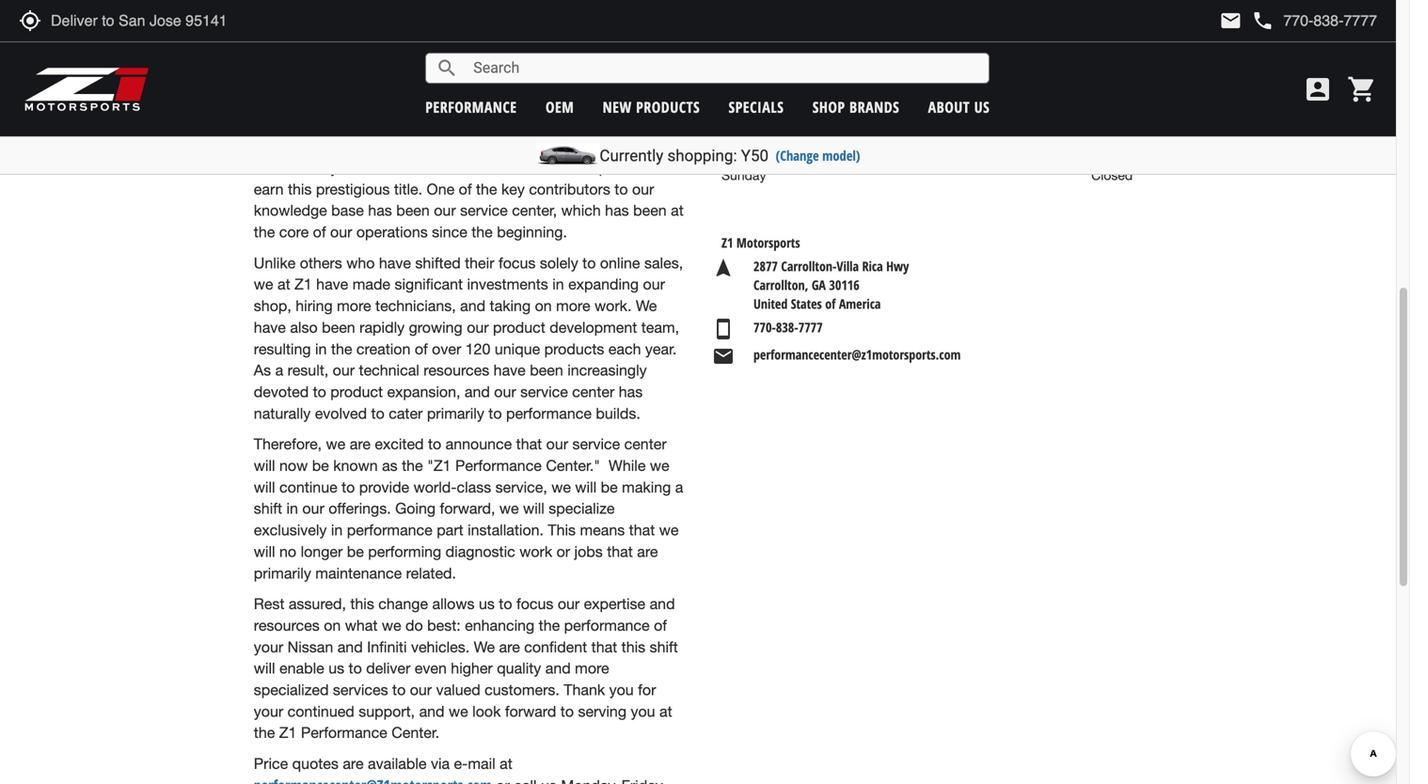 Task type: describe. For each thing, give the bounding box(es) containing it.
1 horizontal spatial mail
[[1220, 9, 1242, 32]]

will left now
[[254, 457, 275, 475]]

to down currently
[[615, 180, 628, 198]]

we up 'making' on the left bottom
[[650, 457, 670, 475]]

1 vertical spatial mail
[[468, 756, 496, 773]]

1 your from the top
[[254, 639, 283, 656]]

2877 carrollton-villa rica hwy carrollton, ga 30116 united states of america
[[754, 257, 909, 313]]

will inside rest assured, this change allows us to focus our expertise and resources on what we do best: enhancing the performance of your nissan and infiniti vehicles. we are confident that this shift will enable us to deliver even higher quality and more specialized services to our valued customers. thank you for your continued support, and we look forward to serving you at the z1 performance center.
[[254, 660, 275, 678]]

been up sales,
[[633, 202, 667, 219]]

unlike
[[254, 254, 296, 272]]

we down 'making' on the left bottom
[[659, 522, 679, 539]]

made
[[353, 276, 390, 293]]

will down service,
[[523, 500, 545, 518]]

installation.
[[468, 522, 544, 539]]

more up development at the top left of page
[[556, 297, 590, 315]]

carrollton,
[[754, 276, 809, 294]]

to up the services
[[349, 660, 362, 678]]

resulting
[[254, 340, 311, 358]]

technicians,
[[375, 297, 456, 315]]

assured,
[[289, 596, 346, 613]]

are inside rest assured, this change allows us to focus our expertise and resources on what we do best: enhancing the performance of your nissan and infiniti vehicles. we are confident that this shift will enable us to deliver even higher quality and more specialized services to our valued customers. thank you for your continued support, and we look forward to serving you at the z1 performance center.
[[499, 639, 520, 656]]

specials
[[729, 97, 784, 117]]

focus inside rest assured, this change allows us to focus our expertise and resources on what we do best: enhancing the performance of your nissan and infiniti vehicles. we are confident that this shift will enable us to deliver even higher quality and more specialized services to our valued customers. thank you for your continued support, and we look forward to serving you at the z1 performance center.
[[516, 596, 554, 613]]

performance inside access_time performance center hours (appointments only):
[[744, 90, 810, 108]]

we inside unlike others who have shifted their focus solely to online sales, we at z1 have made significant investments in expanding our shop, hiring more technicians, and taking on more work. we have also been rapidly growing our product development team, resulting in the creation of over 120 unique products each year. as a result, our technical resources have been increasingly devoted to product expansion, and our service center has naturally evolved to cater primarily to performance builds.
[[636, 297, 657, 315]]

others
[[300, 254, 342, 272]]

rapidly
[[360, 319, 405, 336]]

have down others
[[316, 276, 348, 293]]

about
[[928, 97, 970, 117]]

brands inside at z1, we take pride in being the global leader in nissan and infiniti parts and performance. our dedication to these brands for over 20 years has allowed us to establish our expertise and earn this prestigious title. one of the key contributors to our knowledge base has been our service center, which has been at the core of our operations since the beginning.
[[624, 137, 671, 155]]

shift inside rest assured, this change allows us to focus our expertise and resources on what we do best: enhancing the performance of your nissan and infiniti vehicles. we are confident that this shift will enable us to deliver even higher quality and more specialized services to our valued customers. thank you for your continued support, and we look forward to serving you at the z1 performance center.
[[650, 639, 678, 656]]

performancecenter@z1motorsports.com
[[754, 346, 961, 364]]

to left the these
[[565, 137, 579, 155]]

in up exclusively
[[286, 500, 298, 518]]

in right the leader
[[567, 116, 579, 133]]

1 vertical spatial you
[[631, 703, 655, 721]]

that right means
[[629, 522, 655, 539]]

performance inside "therefore, we are excited to announce that our service center will now be known as the "z1 performance center."  while we will continue to provide world-class service, we will be making a shift in our offerings. going forward, we will specialize exclusively in performance part installation. this means that we will no longer be performing diagnostic work or jobs that are primarily maintenance related."
[[347, 522, 433, 539]]

states
[[791, 295, 822, 313]]

will left no
[[254, 543, 275, 561]]

forward,
[[440, 500, 495, 518]]

prestigious
[[316, 180, 390, 198]]

performancecenter@z1motorsports.com link
[[744, 345, 970, 368]]

the up "confident"
[[539, 617, 560, 635]]

one
[[427, 180, 455, 198]]

expertise inside rest assured, this change allows us to focus our expertise and resources on what we do best: enhancing the performance of your nissan and infiniti vehicles. we are confident that this shift will enable us to deliver even higher quality and more specialized services to our valued customers. thank you for your continued support, and we look forward to serving you at the z1 performance center.
[[584, 596, 646, 613]]

infiniti inside at z1, we take pride in being the global leader in nissan and infiniti parts and performance. our dedication to these brands for over 20 years has allowed us to establish our expertise and earn this prestigious title. one of the key contributors to our knowledge base has been our service center, which has been at the core of our operations since the beginning.
[[254, 137, 294, 155]]

on inside unlike others who have shifted their focus solely to online sales, we at z1 have made significant investments in expanding our shop, hiring more technicians, and taking on more work. we have also been rapidly growing our product development team, resulting in the creation of over 120 unique products each year. as a result, our technical resources have been increasingly devoted to product expansion, and our service center has naturally evolved to cater primarily to performance builds.
[[535, 297, 552, 315]]

provide
[[359, 479, 409, 496]]

are right "quotes"
[[343, 756, 364, 773]]

that down means
[[607, 543, 633, 561]]

in up result,
[[315, 340, 327, 358]]

for inside rest assured, this change allows us to focus our expertise and resources on what we do best: enhancing the performance of your nissan and infiniti vehicles. we are confident that this shift will enable us to deliver even higher quality and more specialized services to our valued customers. thank you for your continued support, and we look forward to serving you at the z1 performance center.
[[638, 682, 656, 699]]

we inside unlike others who have shifted their focus solely to online sales, we at z1 have made significant investments in expanding our shop, hiring more technicians, and taking on more work. we have also been rapidly growing our product development team, resulting in the creation of over 120 unique products each year. as a result, our technical resources have been increasingly devoted to product expansion, and our service center has naturally evolved to cater primarily to performance builds.
[[254, 276, 273, 293]]

our
[[462, 137, 486, 155]]

shop brands
[[813, 97, 900, 117]]

performing
[[368, 543, 441, 561]]

120
[[465, 340, 491, 358]]

in down 'solely'
[[552, 276, 564, 293]]

known
[[333, 457, 378, 475]]

account_box
[[1303, 74, 1333, 104]]

in up longer
[[331, 522, 343, 539]]

been down unique
[[530, 362, 563, 379]]

parts
[[298, 137, 333, 155]]

1 horizontal spatial be
[[347, 543, 364, 561]]

their
[[465, 254, 494, 272]]

at right e-
[[500, 756, 513, 773]]

our up contributors
[[557, 159, 579, 176]]

770-838-7777 link
[[744, 318, 832, 341]]

infiniti inside rest assured, this change allows us to focus our expertise and resources on what we do best: enhancing the performance of your nissan and infiniti vehicles. we are confident that this shift will enable us to deliver even higher quality and more specialized services to our valued customers. thank you for your continued support, and we look forward to serving you at the z1 performance center.
[[367, 639, 407, 656]]

specials link
[[729, 97, 784, 117]]

to down known
[[342, 479, 355, 496]]

excited
[[375, 436, 424, 453]]

year.
[[645, 340, 677, 358]]

that up service,
[[516, 436, 542, 453]]

take
[[322, 116, 351, 133]]

us inside at z1, we take pride in being the global leader in nissan and infiniti parts and performance. our dedication to these brands for over 20 years has allowed us to establish our expertise and earn this prestigious title. one of the key contributors to our knowledge base has been our service center, which has been at the core of our operations since the beginning.
[[455, 159, 471, 176]]

available
[[368, 756, 427, 773]]

do
[[405, 617, 423, 635]]

this inside at z1, we take pride in being the global leader in nissan and infiniti parts and performance. our dedication to these brands for over 20 years has allowed us to establish our expertise and earn this prestigious title. one of the key contributors to our knowledge base has been our service center, which has been at the core of our operations since the beginning.
[[288, 180, 312, 198]]

been down title.
[[396, 202, 430, 219]]

what
[[345, 617, 378, 635]]

are right jobs
[[637, 543, 658, 561]]

dedication
[[491, 137, 561, 155]]

0 vertical spatial you
[[609, 682, 634, 699]]

naturally
[[254, 405, 311, 422]]

performance up our
[[425, 97, 517, 117]]

Search search field
[[458, 54, 989, 83]]

in up performance.
[[394, 116, 405, 133]]

look
[[472, 703, 501, 721]]

7777
[[799, 318, 823, 336]]

to down our
[[475, 159, 489, 176]]

which
[[561, 202, 601, 219]]

our down sales,
[[643, 276, 665, 293]]

we up known
[[326, 436, 346, 453]]

of inside 2877 carrollton-villa rica hwy carrollton, ga 30116 united states of america
[[825, 295, 836, 313]]

will left continue
[[254, 479, 275, 496]]

over inside at z1, we take pride in being the global leader in nissan and infiniti parts and performance. our dedication to these brands for over 20 years has allowed us to establish our expertise and earn this prestigious title. one of the key contributors to our knowledge base has been our service center, which has been at the core of our operations since the beginning.
[[276, 159, 305, 176]]

to left cater
[[371, 405, 385, 422]]

exclusively
[[254, 522, 327, 539]]

performance inside rest assured, this change allows us to focus our expertise and resources on what we do best: enhancing the performance of your nissan and infiniti vehicles. we are confident that this shift will enable us to deliver even higher quality and more specialized services to our valued customers. thank you for your continued support, and we look forward to serving you at the z1 performance center.
[[301, 725, 387, 742]]

investments
[[467, 276, 548, 293]]

we up specialize
[[552, 479, 571, 496]]

z1,
[[273, 116, 294, 133]]

has up title.
[[371, 159, 395, 176]]

mail link
[[1220, 9, 1242, 32]]

y50
[[741, 146, 769, 165]]

continued
[[288, 703, 355, 721]]

account_box link
[[1298, 74, 1338, 104]]

center inside access_time performance center hours (appointments only):
[[813, 90, 847, 108]]

we up installation.
[[499, 500, 519, 518]]

770-
[[754, 318, 776, 336]]

performance link
[[425, 97, 517, 117]]

part
[[437, 522, 464, 539]]

title.
[[394, 180, 423, 198]]

2 your from the top
[[254, 703, 283, 721]]

the up price
[[254, 725, 275, 742]]

0 horizontal spatial product
[[331, 383, 383, 401]]

no
[[279, 543, 296, 561]]

rica
[[862, 257, 883, 275]]

carrollton-
[[781, 257, 837, 275]]

beginning.
[[497, 223, 567, 241]]

valued
[[436, 682, 480, 699]]

email
[[712, 345, 735, 368]]

performance up new products
[[566, 34, 735, 81]]

the left core
[[254, 223, 275, 241]]

core
[[279, 223, 309, 241]]

resources inside rest assured, this change allows us to focus our expertise and resources on what we do best: enhancing the performance of your nissan and infiniti vehicles. we are confident that this shift will enable us to deliver even higher quality and more specialized services to our valued customers. thank you for your continued support, and we look forward to serving you at the z1 performance center.
[[254, 617, 320, 635]]

we inside rest assured, this change allows us to focus our expertise and resources on what we do best: enhancing the performance of your nissan and infiniti vehicles. we are confident that this shift will enable us to deliver even higher quality and more specialized services to our valued customers. thank you for your continued support, and we look forward to serving you at the z1 performance center.
[[474, 639, 495, 656]]

to down result,
[[313, 383, 326, 401]]

-
[[1069, 120, 1074, 136]]

offerings.
[[329, 500, 391, 518]]

0 vertical spatial be
[[312, 457, 329, 475]]

performance inside rest assured, this change allows us to focus our expertise and resources on what we do best: enhancing the performance of your nissan and infiniti vehicles. we are confident that this shift will enable us to deliver even higher quality and more specialized services to our valued customers. thank you for your continued support, and we look forward to serving you at the z1 performance center.
[[564, 617, 650, 635]]

1 horizontal spatial products
[[636, 97, 700, 117]]

the inside "therefore, we are excited to announce that our service center will now be known as the "z1 performance center."  while we will continue to provide world-class service, we will be making a shift in our offerings. going forward, we will specialize exclusively in performance part installation. this means that we will no longer be performing diagnostic work or jobs that are primarily maintenance related."
[[402, 457, 423, 475]]

to up "z1
[[428, 436, 441, 453]]

expanding
[[568, 276, 639, 293]]

cater
[[389, 405, 423, 422]]

service inside "therefore, we are excited to announce that our service center will now be known as the "z1 performance center."  while we will continue to provide world-class service, we will be making a shift in our offerings. going forward, we will specialize exclusively in performance part installation. this means that we will no longer be performing diagnostic work or jobs that are primarily maintenance related."
[[573, 436, 620, 453]]

hours
[[850, 90, 880, 108]]

center inside "therefore, we are excited to announce that our service center will now be known as the "z1 performance center."  while we will continue to provide world-class service, we will be making a shift in our offerings. going forward, we will specialize exclusively in performance part installation. this means that we will no longer be performing diagnostic work or jobs that are primarily maintenance related."
[[624, 436, 667, 453]]

over inside unlike others who have shifted their focus solely to online sales, we at z1 have made significant investments in expanding our shop, hiring more technicians, and taking on more work. we have also been rapidly growing our product development team, resulting in the creation of over 120 unique products each year. as a result, our technical resources have been increasingly devoted to product expansion, and our service center has naturally evolved to cater primarily to performance builds.
[[432, 340, 461, 358]]

these
[[583, 137, 620, 155]]

primarily inside "therefore, we are excited to announce that our service center will now be known as the "z1 performance center."  while we will continue to provide world-class service, we will be making a shift in our offerings. going forward, we will specialize exclusively in performance part installation. this means that we will no longer be performing diagnostic work or jobs that are primarily maintenance related."
[[254, 565, 311, 582]]

motorsports
[[737, 234, 800, 252]]

as
[[254, 362, 271, 379]]

expertise inside at z1, we take pride in being the global leader in nissan and infiniti parts and performance. our dedication to these brands for over 20 years has allowed us to establish our expertise and earn this prestigious title. one of the key contributors to our knowledge base has been our service center, which has been at the core of our operations since the beginning.
[[583, 159, 645, 176]]

to up announce
[[489, 405, 502, 422]]

class
[[457, 479, 491, 496]]

even
[[415, 660, 447, 678]]

service inside at z1, we take pride in being the global leader in nissan and infiniti parts and performance. our dedication to these brands for over 20 years has allowed us to establish our expertise and earn this prestigious title. one of the key contributors to our knowledge base has been our service center, which has been at the core of our operations since the beginning.
[[460, 202, 508, 219]]

center.
[[392, 725, 440, 742]]

z1 inside rest assured, this change allows us to focus our expertise and resources on what we do best: enhancing the performance of your nissan and infiniti vehicles. we are confident that this shift will enable us to deliver even higher quality and more specialized services to our valued customers. thank you for your continued support, and we look forward to serving you at the z1 performance center.
[[279, 725, 297, 742]]

quality
[[497, 660, 541, 678]]

2 vertical spatial this
[[622, 639, 646, 656]]

solely
[[540, 254, 578, 272]]

unique
[[495, 340, 540, 358]]

hwy
[[886, 257, 909, 275]]

the left key
[[476, 180, 497, 198]]

a inside "therefore, we are excited to announce that our service center will now be known as the "z1 performance center."  while we will continue to provide world-class service, we will be making a shift in our offerings. going forward, we will specialize exclusively in performance part installation. this means that we will no longer be performing diagnostic work or jobs that are primarily maintenance related."
[[675, 479, 683, 496]]

establish
[[493, 159, 553, 176]]

1 vertical spatial be
[[601, 479, 618, 496]]

have down "shop,"
[[254, 319, 286, 336]]

thank
[[564, 682, 605, 699]]

confident
[[524, 639, 587, 656]]

mail phone
[[1220, 9, 1274, 32]]



Task type: locate. For each thing, give the bounding box(es) containing it.
2877
[[754, 257, 778, 275]]

more inside rest assured, this change allows us to focus our expertise and resources on what we do best: enhancing the performance of your nissan and infiniti vehicles. we are confident that this shift will enable us to deliver even higher quality and more specialized services to our valued customers. thank you for your continued support, and we look forward to serving you at the z1 performance center.
[[575, 660, 609, 678]]

1 vertical spatial expertise
[[584, 596, 646, 613]]

1 vertical spatial products
[[544, 340, 604, 358]]

evolved
[[315, 405, 367, 422]]

have down operations
[[379, 254, 411, 272]]

us
[[974, 97, 990, 117]]

that inside rest assured, this change allows us to focus our expertise and resources on what we do best: enhancing the performance of your nissan and infiniti vehicles. we are confident that this shift will enable us to deliver even higher quality and more specialized services to our valued customers. thank you for your continued support, and we look forward to serving you at the z1 performance center.
[[591, 639, 617, 656]]

e-
[[454, 756, 468, 773]]

our right result,
[[333, 362, 355, 379]]

new
[[603, 97, 632, 117]]

center,
[[512, 202, 557, 219]]

0 vertical spatial primarily
[[427, 405, 484, 422]]

us up the services
[[329, 660, 344, 678]]

new products
[[603, 97, 700, 117]]

(change
[[776, 146, 819, 165]]

2 vertical spatial z1
[[279, 725, 297, 742]]

shift inside "therefore, we are excited to announce that our service center will now be known as the "z1 performance center."  while we will continue to provide world-class service, we will be making a shift in our offerings. going forward, we will specialize exclusively in performance part installation. this means that we will no longer be performing diagnostic work or jobs that are primarily maintenance related."
[[254, 500, 282, 518]]

1 vertical spatial infiniti
[[367, 639, 407, 656]]

1 horizontal spatial us
[[455, 159, 471, 176]]

this up knowledge
[[288, 180, 312, 198]]

we up the parts
[[298, 116, 318, 133]]

will
[[254, 457, 275, 475], [254, 479, 275, 496], [575, 479, 597, 496], [523, 500, 545, 518], [254, 543, 275, 561], [254, 660, 275, 678]]

0 horizontal spatial over
[[276, 159, 305, 176]]

more down made
[[337, 297, 371, 315]]

at inside at z1, we take pride in being the global leader in nissan and infiniti parts and performance. our dedication to these brands for over 20 years has allowed us to establish our expertise and earn this prestigious title. one of the key contributors to our knowledge base has been our service center, which has been at the core of our operations since the beginning.
[[671, 202, 684, 219]]

our down one
[[434, 202, 456, 219]]

2 horizontal spatial be
[[601, 479, 618, 496]]

monday-friday
[[722, 120, 811, 136]]

z1 motorsports logo image
[[24, 66, 150, 113]]

1 horizontal spatial shift
[[650, 639, 678, 656]]

higher
[[451, 660, 493, 678]]

vehicles.
[[411, 639, 470, 656]]

we
[[298, 116, 318, 133], [254, 276, 273, 293], [326, 436, 346, 453], [650, 457, 670, 475], [552, 479, 571, 496], [499, 500, 519, 518], [659, 522, 679, 539], [382, 617, 401, 635], [449, 703, 468, 721]]

being
[[409, 116, 447, 133]]

be up continue
[[312, 457, 329, 475]]

the up their
[[472, 223, 493, 241]]

service up while
[[573, 436, 620, 453]]

1 horizontal spatial infiniti
[[367, 639, 407, 656]]

product up evolved
[[331, 383, 383, 401]]

0 vertical spatial on
[[535, 297, 552, 315]]

1 horizontal spatial primarily
[[427, 405, 484, 422]]

1 horizontal spatial a
[[675, 479, 683, 496]]

center down increasingly
[[572, 383, 615, 401]]

performance up performing
[[347, 522, 433, 539]]

z1 up hiring
[[295, 276, 312, 293]]

therefore,
[[254, 436, 322, 453]]

the left creation in the left top of the page
[[331, 340, 352, 358]]

maintenance
[[315, 565, 402, 582]]

(change model) link
[[776, 146, 860, 165]]

resources down "rest"
[[254, 617, 320, 635]]

1 vertical spatial center
[[624, 436, 667, 453]]

on down assured,
[[324, 617, 341, 635]]

1 vertical spatial primarily
[[254, 565, 311, 582]]

service,
[[496, 479, 547, 496]]

the
[[451, 116, 472, 133], [476, 180, 497, 198], [254, 223, 275, 241], [472, 223, 493, 241], [331, 340, 352, 358], [402, 457, 423, 475], [539, 617, 560, 635], [254, 725, 275, 742]]

team,
[[641, 319, 679, 336]]

0 vertical spatial resources
[[424, 362, 489, 379]]

1 vertical spatial shift
[[650, 639, 678, 656]]

have down unique
[[494, 362, 526, 379]]

at
[[254, 116, 268, 133]]

expertise down jobs
[[584, 596, 646, 613]]

shopping_cart link
[[1343, 74, 1377, 104]]

your down specialized
[[254, 703, 283, 721]]

0 vertical spatial z1
[[722, 234, 733, 252]]

of inside rest assured, this change allows us to focus our expertise and resources on what we do best: enhancing the performance of your nissan and infiniti vehicles. we are confident that this shift will enable us to deliver even higher quality and more specialized services to our valued customers. thank you for your continued support, and we look forward to serving you at the z1 performance center.
[[654, 617, 667, 635]]

2 vertical spatial service
[[573, 436, 620, 453]]

global
[[476, 116, 517, 133]]

our up "confident"
[[558, 596, 580, 613]]

nissan up enable
[[288, 639, 333, 656]]

0 vertical spatial shift
[[254, 500, 282, 518]]

to up enhancing at left
[[499, 596, 512, 613]]

phone
[[1252, 9, 1274, 32]]

primarily down no
[[254, 565, 311, 582]]

focus inside unlike others who have shifted their focus solely to online sales, we at z1 have made significant investments in expanding our shop, hiring more technicians, and taking on more work. we have also been rapidly growing our product development team, resulting in the creation of over 120 unique products each year. as a result, our technical resources have been increasingly devoted to product expansion, and our service center has naturally evolved to cater primarily to performance builds.
[[499, 254, 536, 272]]

for
[[254, 159, 272, 176], [638, 682, 656, 699]]

performance left builds.
[[506, 405, 592, 422]]

shifted
[[415, 254, 461, 272]]

be
[[312, 457, 329, 475], [601, 479, 618, 496], [347, 543, 364, 561]]

earn
[[254, 180, 284, 198]]

about us link
[[928, 97, 990, 117]]

performance up monday-friday
[[744, 90, 810, 108]]

for right thank
[[638, 682, 656, 699]]

1 vertical spatial focus
[[516, 596, 554, 613]]

1 horizontal spatial service
[[520, 383, 568, 401]]

0 vertical spatial product
[[493, 319, 545, 336]]

work.
[[595, 297, 632, 315]]

0 horizontal spatial brands
[[624, 137, 671, 155]]

has inside unlike others who have shifted their focus solely to online sales, we at z1 have made significant investments in expanding our shop, hiring more technicians, and taking on more work. we have also been rapidly growing our product development team, resulting in the creation of over 120 unique products each year. as a result, our technical resources have been increasingly devoted to product expansion, and our service center has naturally evolved to cater primarily to performance builds.
[[619, 383, 643, 401]]

center left hours
[[813, 90, 847, 108]]

performance inside unlike others who have shifted their focus solely to online sales, we at z1 have made significant investments in expanding our shop, hiring more technicians, and taking on more work. we have also been rapidly growing our product development team, resulting in the creation of over 120 unique products each year. as a result, our technical resources have been increasingly devoted to product expansion, and our service center has naturally evolved to cater primarily to performance builds.
[[506, 405, 592, 422]]

be down while
[[601, 479, 618, 496]]

0 horizontal spatial service
[[460, 202, 508, 219]]

are up known
[[350, 436, 371, 453]]

hiring
[[296, 297, 333, 315]]

on inside rest assured, this change allows us to focus our expertise and resources on what we do best: enhancing the performance of your nissan and infiniti vehicles. we are confident that this shift will enable us to deliver even higher quality and more specialized services to our valued customers. thank you for your continued support, and we look forward to serving you at the z1 performance center.
[[324, 617, 341, 635]]

to down 'deliver'
[[392, 682, 406, 699]]

for inside at z1, we take pride in being the global leader in nissan and infiniti parts and performance. our dedication to these brands for over 20 years has allowed us to establish our expertise and earn this prestigious title. one of the key contributors to our knowledge base has been our service center, which has been at the core of our operations since the beginning.
[[254, 159, 272, 176]]

of inside unlike others who have shifted their focus solely to online sales, we at z1 have made significant investments in expanding our shop, hiring more technicians, and taking on more work. we have also been rapidly growing our product development team, resulting in the creation of over 120 unique products each year. as a result, our technical resources have been increasingly devoted to product expansion, and our service center has naturally evolved to cater primarily to performance builds.
[[415, 340, 428, 358]]

1 horizontal spatial this
[[350, 596, 374, 613]]

that
[[516, 436, 542, 453], [629, 522, 655, 539], [607, 543, 633, 561], [591, 639, 617, 656]]

1 vertical spatial service
[[520, 383, 568, 401]]

0 vertical spatial mail
[[1220, 9, 1242, 32]]

resources down 120
[[424, 362, 489, 379]]

0 vertical spatial over
[[276, 159, 305, 176]]

this
[[548, 522, 576, 539]]

primarily down the expansion, at the left
[[427, 405, 484, 422]]

diagnostic
[[446, 543, 515, 561]]

phone link
[[1252, 9, 1377, 32]]

best:
[[427, 617, 461, 635]]

0 horizontal spatial primarily
[[254, 565, 311, 582]]

1 horizontal spatial center
[[624, 436, 667, 453]]

we down valued
[[449, 703, 468, 721]]

knowledge
[[254, 202, 327, 219]]

monday-
[[722, 120, 775, 136]]

service down key
[[460, 202, 508, 219]]

0 vertical spatial service
[[460, 202, 508, 219]]

performance down continued
[[301, 725, 387, 742]]

0 vertical spatial focus
[[499, 254, 536, 272]]

center
[[572, 383, 615, 401], [624, 436, 667, 453]]

0 horizontal spatial shift
[[254, 500, 282, 518]]

0 horizontal spatial center
[[572, 383, 615, 401]]

at inside rest assured, this change allows us to focus our expertise and resources on what we do best: enhancing the performance of your nissan and infiniti vehicles. we are confident that this shift will enable us to deliver even higher quality and more specialized services to our valued customers. thank you for your continued support, and we look forward to serving you at the z1 performance center.
[[660, 703, 672, 721]]

2 horizontal spatial this
[[622, 639, 646, 656]]

price quotes are available via e-mail at
[[254, 756, 513, 773]]

this up serving
[[622, 639, 646, 656]]

more up thank
[[575, 660, 609, 678]]

1 vertical spatial your
[[254, 703, 283, 721]]

1 horizontal spatial over
[[432, 340, 461, 358]]

1 horizontal spatial for
[[638, 682, 656, 699]]

0 vertical spatial nissan
[[583, 116, 629, 133]]

1 vertical spatial we
[[474, 639, 495, 656]]

0 horizontal spatial for
[[254, 159, 272, 176]]

0 vertical spatial us
[[455, 159, 471, 176]]

that up thank
[[591, 639, 617, 656]]

only):
[[963, 90, 993, 108]]

service inside unlike others who have shifted their focus solely to online sales, we at z1 have made significant investments in expanding our shop, hiring more technicians, and taking on more work. we have also been rapidly growing our product development team, resulting in the creation of over 120 unique products each year. as a result, our technical resources have been increasingly devoted to product expansion, and our service center has naturally evolved to cater primarily to performance builds.
[[520, 383, 568, 401]]

1 horizontal spatial resources
[[424, 362, 489, 379]]

0 vertical spatial brands
[[850, 97, 900, 117]]

z1 motorsports
[[722, 234, 800, 252]]

1 horizontal spatial nissan
[[583, 116, 629, 133]]

mail left phone
[[1220, 9, 1242, 32]]

0 vertical spatial expertise
[[583, 159, 645, 176]]

access_time
[[717, 86, 740, 108]]

the up our
[[451, 116, 472, 133]]

we inside at z1, we take pride in being the global leader in nissan and infiniti parts and performance. our dedication to these brands for over 20 years has allowed us to establish our expertise and earn this prestigious title. one of the key contributors to our knowledge base has been our service center, which has been at the core of our operations since the beginning.
[[298, 116, 318, 133]]

z1 up the navigation
[[722, 234, 733, 252]]

performance up "confident"
[[564, 617, 650, 635]]

oem link
[[546, 97, 574, 117]]

to down thank
[[561, 703, 574, 721]]

0 horizontal spatial mail
[[468, 756, 496, 773]]

our down continue
[[302, 500, 324, 518]]

0 horizontal spatial products
[[544, 340, 604, 358]]

0 vertical spatial for
[[254, 159, 272, 176]]

a right 'making' on the left bottom
[[675, 479, 683, 496]]

key
[[501, 180, 525, 198]]

1 vertical spatial nissan
[[288, 639, 333, 656]]

0 horizontal spatial on
[[324, 617, 341, 635]]

products down development at the top left of page
[[544, 340, 604, 358]]

we up higher
[[474, 639, 495, 656]]

product
[[493, 319, 545, 336], [331, 383, 383, 401]]

performance inside "therefore, we are excited to announce that our service center will now be known as the "z1 performance center."  while we will continue to provide world-class service, we will be making a shift in our offerings. going forward, we will specialize exclusively in performance part installation. this means that we will no longer be performing diagnostic work or jobs that are primarily maintenance related."
[[455, 457, 542, 475]]

brands
[[850, 97, 900, 117], [624, 137, 671, 155]]

1 vertical spatial brands
[[624, 137, 671, 155]]

1 vertical spatial z1
[[295, 276, 312, 293]]

1 vertical spatial product
[[331, 383, 383, 401]]

our down currently
[[632, 180, 654, 198]]

center up specials
[[744, 34, 830, 81]]

support,
[[359, 703, 415, 721]]

deliver
[[366, 660, 411, 678]]

our down the even
[[410, 682, 432, 699]]

we up "shop,"
[[254, 276, 273, 293]]

1 vertical spatial resources
[[254, 617, 320, 635]]

1 horizontal spatial brands
[[850, 97, 900, 117]]

0 horizontal spatial a
[[275, 362, 283, 379]]

1 vertical spatial us
[[479, 596, 495, 613]]

primarily inside unlike others who have shifted their focus solely to online sales, we at z1 have made significant investments in expanding our shop, hiring more technicians, and taking on more work. we have also been rapidly growing our product development team, resulting in the creation of over 120 unique products each year. as a result, our technical resources have been increasingly devoted to product expansion, and our service center has naturally evolved to cater primarily to performance builds.
[[427, 405, 484, 422]]

united
[[754, 295, 788, 313]]

1 horizontal spatial product
[[493, 319, 545, 336]]

2 vertical spatial be
[[347, 543, 364, 561]]

closed
[[1092, 167, 1133, 183]]

0 vertical spatial center
[[572, 383, 615, 401]]

our down unique
[[494, 383, 516, 401]]

products right new
[[636, 97, 700, 117]]

rest assured, this change allows us to focus our expertise and resources on what we do best: enhancing the performance of your nissan and infiniti vehicles. we are confident that this shift will enable us to deliver even higher quality and more specialized services to our valued customers. thank you for your continued support, and we look forward to serving you at the z1 performance center.
[[254, 596, 678, 742]]

838-
[[776, 318, 799, 336]]

nissan inside at z1, we take pride in being the global leader in nissan and infiniti parts and performance. our dedication to these brands for over 20 years has allowed us to establish our expertise and earn this prestigious title. one of the key contributors to our knowledge base has been our service center, which has been at the core of our operations since the beginning.
[[583, 116, 629, 133]]

been down hiring
[[322, 319, 355, 336]]

will up specialized
[[254, 660, 275, 678]]

rest
[[254, 596, 285, 613]]

builds.
[[596, 405, 641, 422]]

1 vertical spatial a
[[675, 479, 683, 496]]

0 vertical spatial a
[[275, 362, 283, 379]]

our up 120
[[467, 319, 489, 336]]

1 vertical spatial center
[[813, 90, 847, 108]]

resources inside unlike others who have shifted their focus solely to online sales, we at z1 have made significant investments in expanding our shop, hiring more technicians, and taking on more work. we have also been rapidly growing our product development team, resulting in the creation of over 120 unique products each year. as a result, our technical resources have been increasingly devoted to product expansion, and our service center has naturally evolved to cater primarily to performance builds.
[[424, 362, 489, 379]]

0 vertical spatial infiniti
[[254, 137, 294, 155]]

while
[[609, 457, 646, 475]]

our
[[557, 159, 579, 176], [632, 180, 654, 198], [434, 202, 456, 219], [330, 223, 352, 241], [643, 276, 665, 293], [467, 319, 489, 336], [333, 362, 355, 379], [494, 383, 516, 401], [546, 436, 568, 453], [302, 500, 324, 518], [558, 596, 580, 613], [410, 682, 432, 699]]

search
[[436, 57, 458, 80]]

over down growing
[[432, 340, 461, 358]]

has
[[371, 159, 395, 176], [368, 202, 392, 219], [605, 202, 629, 219], [619, 383, 643, 401]]

1 vertical spatial over
[[432, 340, 461, 358]]

9am
[[1038, 120, 1065, 136]]

0 horizontal spatial we
[[474, 639, 495, 656]]

has up operations
[[368, 202, 392, 219]]

on
[[535, 297, 552, 315], [324, 617, 341, 635]]

sunday
[[722, 167, 766, 183]]

0 horizontal spatial resources
[[254, 617, 320, 635]]

the inside unlike others who have shifted their focus solely to online sales, we at z1 have made significant investments in expanding our shop, hiring more technicians, and taking on more work. we have also been rapidly growing our product development team, resulting in the creation of over 120 unique products each year. as a result, our technical resources have been increasingly devoted to product expansion, and our service center has naturally evolved to cater primarily to performance builds.
[[331, 340, 352, 358]]

770-838-7777
[[754, 318, 823, 336]]

1 vertical spatial this
[[350, 596, 374, 613]]

mail
[[1220, 9, 1242, 32], [468, 756, 496, 773]]

performance down announce
[[455, 457, 542, 475]]

2 horizontal spatial service
[[573, 436, 620, 453]]

will up specialize
[[575, 479, 597, 496]]

"z1
[[427, 457, 451, 475]]

9am - 6pm est
[[1038, 120, 1133, 136]]

0 horizontal spatial be
[[312, 457, 329, 475]]

our up service,
[[546, 436, 568, 453]]

on right taking
[[535, 297, 552, 315]]

infiniti up 'deliver'
[[367, 639, 407, 656]]

brands down new products link
[[624, 137, 671, 155]]

products inside unlike others who have shifted their focus solely to online sales, we at z1 have made significant investments in expanding our shop, hiring more technicians, and taking on more work. we have also been rapidly growing our product development team, resulting in the creation of over 120 unique products each year. as a result, our technical resources have been increasingly devoted to product expansion, and our service center has naturally evolved to cater primarily to performance builds.
[[544, 340, 604, 358]]

0 horizontal spatial infiniti
[[254, 137, 294, 155]]

your up enable
[[254, 639, 283, 656]]

to up the expanding
[[583, 254, 596, 272]]

to
[[565, 137, 579, 155], [475, 159, 489, 176], [615, 180, 628, 198], [583, 254, 596, 272], [313, 383, 326, 401], [371, 405, 385, 422], [489, 405, 502, 422], [428, 436, 441, 453], [342, 479, 355, 496], [499, 596, 512, 613], [349, 660, 362, 678], [392, 682, 406, 699], [561, 703, 574, 721]]

0 vertical spatial products
[[636, 97, 700, 117]]

at inside unlike others who have shifted their focus solely to online sales, we at z1 have made significant investments in expanding our shop, hiring more technicians, and taking on more work. we have also been rapidly growing our product development team, resulting in the creation of over 120 unique products each year. as a result, our technical resources have been increasingly devoted to product expansion, and our service center has naturally evolved to cater primarily to performance builds.
[[278, 276, 290, 293]]

0 vertical spatial your
[[254, 639, 283, 656]]

operations
[[356, 223, 428, 241]]

z1 inside unlike others who have shifted their focus solely to online sales, we at z1 have made significant investments in expanding our shop, hiring more technicians, and taking on more work. we have also been rapidly growing our product development team, resulting in the creation of over 120 unique products each year. as a result, our technical resources have been increasingly devoted to product expansion, and our service center has naturally evolved to cater primarily to performance builds.
[[295, 276, 312, 293]]

expansion,
[[387, 383, 460, 401]]

performance.
[[367, 137, 457, 155]]

we left do
[[382, 617, 401, 635]]

shopping_cart
[[1347, 74, 1377, 104]]

navigation
[[712, 257, 735, 279]]

the right 'as'
[[402, 457, 423, 475]]

0 horizontal spatial nissan
[[288, 639, 333, 656]]

1 vertical spatial for
[[638, 682, 656, 699]]

2 horizontal spatial us
[[479, 596, 495, 613]]

expertise down the these
[[583, 159, 645, 176]]

over left the 20
[[276, 159, 305, 176]]

0 vertical spatial this
[[288, 180, 312, 198]]

has right which
[[605, 202, 629, 219]]

1 horizontal spatial we
[[636, 297, 657, 315]]

you right serving
[[631, 703, 655, 721]]

1 vertical spatial on
[[324, 617, 341, 635]]

friday
[[775, 120, 811, 136]]

2 vertical spatial us
[[329, 660, 344, 678]]

for up earn
[[254, 159, 272, 176]]

0 horizontal spatial us
[[329, 660, 344, 678]]

a
[[275, 362, 283, 379], [675, 479, 683, 496]]

1 horizontal spatial on
[[535, 297, 552, 315]]

0 vertical spatial center
[[744, 34, 830, 81]]

center up while
[[624, 436, 667, 453]]

new products link
[[603, 97, 700, 117]]

our down base
[[330, 223, 352, 241]]

0 horizontal spatial this
[[288, 180, 312, 198]]

specialize
[[549, 500, 615, 518]]

0 vertical spatial we
[[636, 297, 657, 315]]

nissan inside rest assured, this change allows us to focus our expertise and resources on what we do best: enhancing the performance of your nissan and infiniti vehicles. we are confident that this shift will enable us to deliver even higher quality and more specialized services to our valued customers. thank you for your continued support, and we look forward to serving you at the z1 performance center.
[[288, 639, 333, 656]]

a inside unlike others who have shifted their focus solely to online sales, we at z1 have made significant investments in expanding our shop, hiring more technicians, and taking on more work. we have also been rapidly growing our product development team, resulting in the creation of over 120 unique products each year. as a result, our technical resources have been increasingly devoted to product expansion, and our service center has naturally evolved to cater primarily to performance builds.
[[275, 362, 283, 379]]

service down unique
[[520, 383, 568, 401]]

center inside unlike others who have shifted their focus solely to online sales, we at z1 have made significant investments in expanding our shop, hiring more technicians, and taking on more work. we have also been rapidly growing our product development team, resulting in the creation of over 120 unique products each year. as a result, our technical resources have been increasingly devoted to product expansion, and our service center has naturally evolved to cater primarily to performance builds.
[[572, 383, 615, 401]]

my_location
[[19, 9, 41, 32]]



Task type: vqa. For each thing, say whether or not it's contained in the screenshot.
right us
yes



